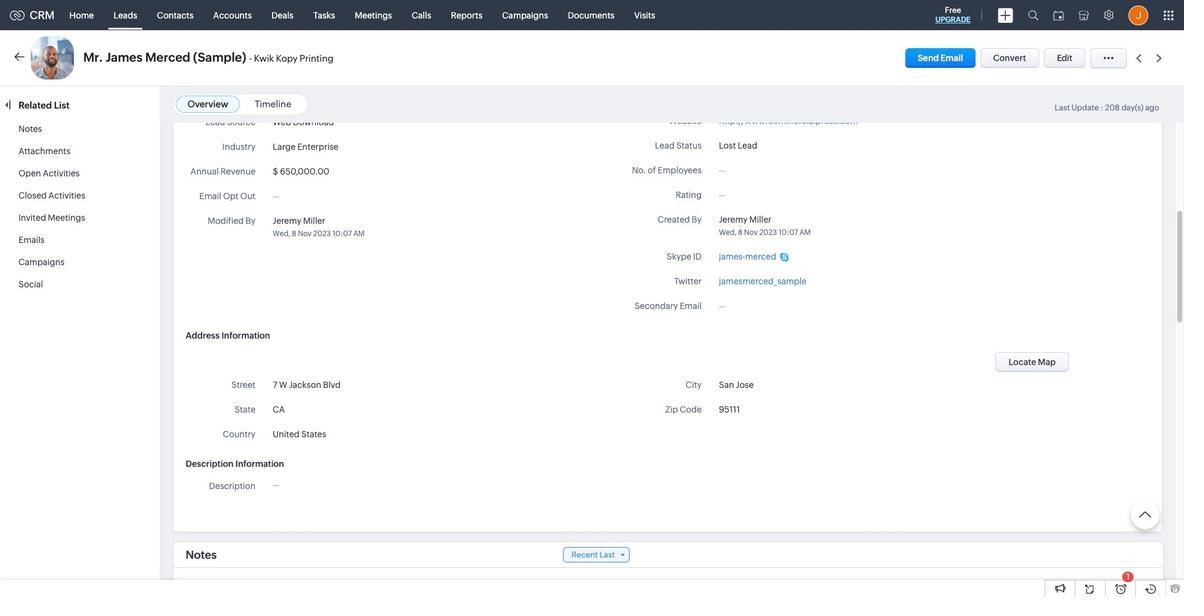 Task type: vqa. For each thing, say whether or not it's contained in the screenshot.
Profile element
yes



Task type: describe. For each thing, give the bounding box(es) containing it.
search element
[[1021, 0, 1046, 30]]

next record image
[[1157, 54, 1165, 62]]

create menu element
[[991, 0, 1021, 30]]

create menu image
[[998, 8, 1014, 23]]

profile image
[[1129, 5, 1149, 25]]

previous record image
[[1136, 54, 1142, 62]]

profile element
[[1122, 0, 1156, 30]]



Task type: locate. For each thing, give the bounding box(es) containing it.
None button
[[996, 352, 1069, 372]]

calendar image
[[1054, 10, 1064, 20]]

search image
[[1028, 10, 1039, 20]]

logo image
[[10, 10, 25, 20]]



